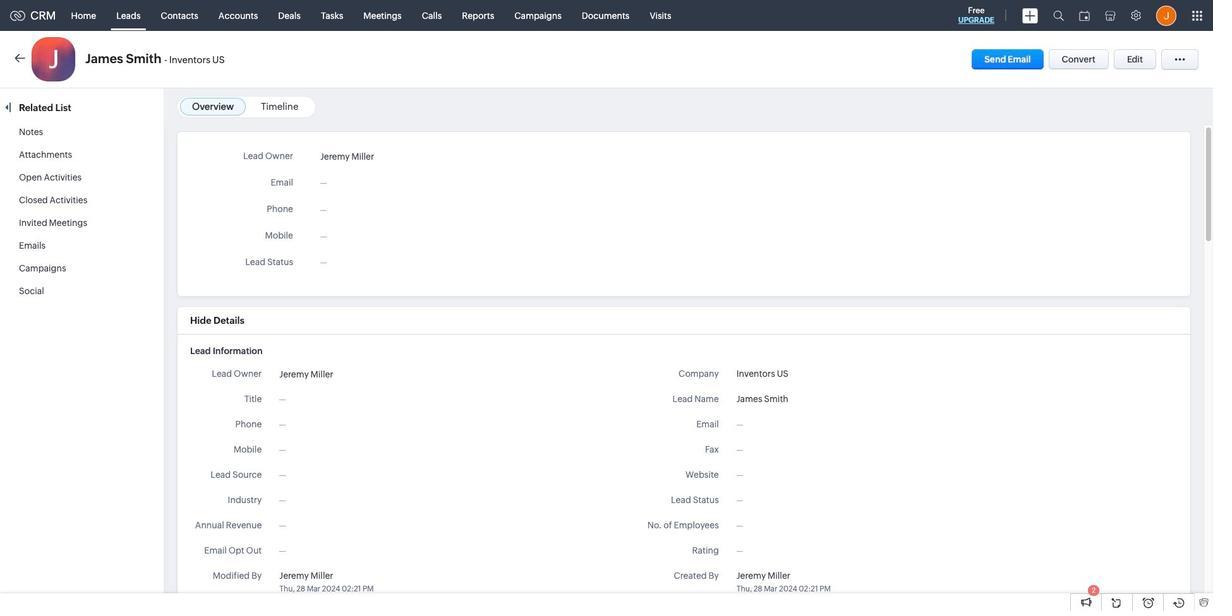 Task type: vqa. For each thing, say whether or not it's contained in the screenshot.
Search image
yes



Task type: describe. For each thing, give the bounding box(es) containing it.
calendar image
[[1080, 10, 1090, 21]]

search element
[[1046, 0, 1072, 31]]

create menu image
[[1023, 8, 1038, 23]]

logo image
[[10, 10, 25, 21]]

create menu element
[[1015, 0, 1046, 31]]



Task type: locate. For each thing, give the bounding box(es) containing it.
search image
[[1054, 10, 1064, 21]]

profile image
[[1157, 5, 1177, 26]]

profile element
[[1149, 0, 1184, 31]]



